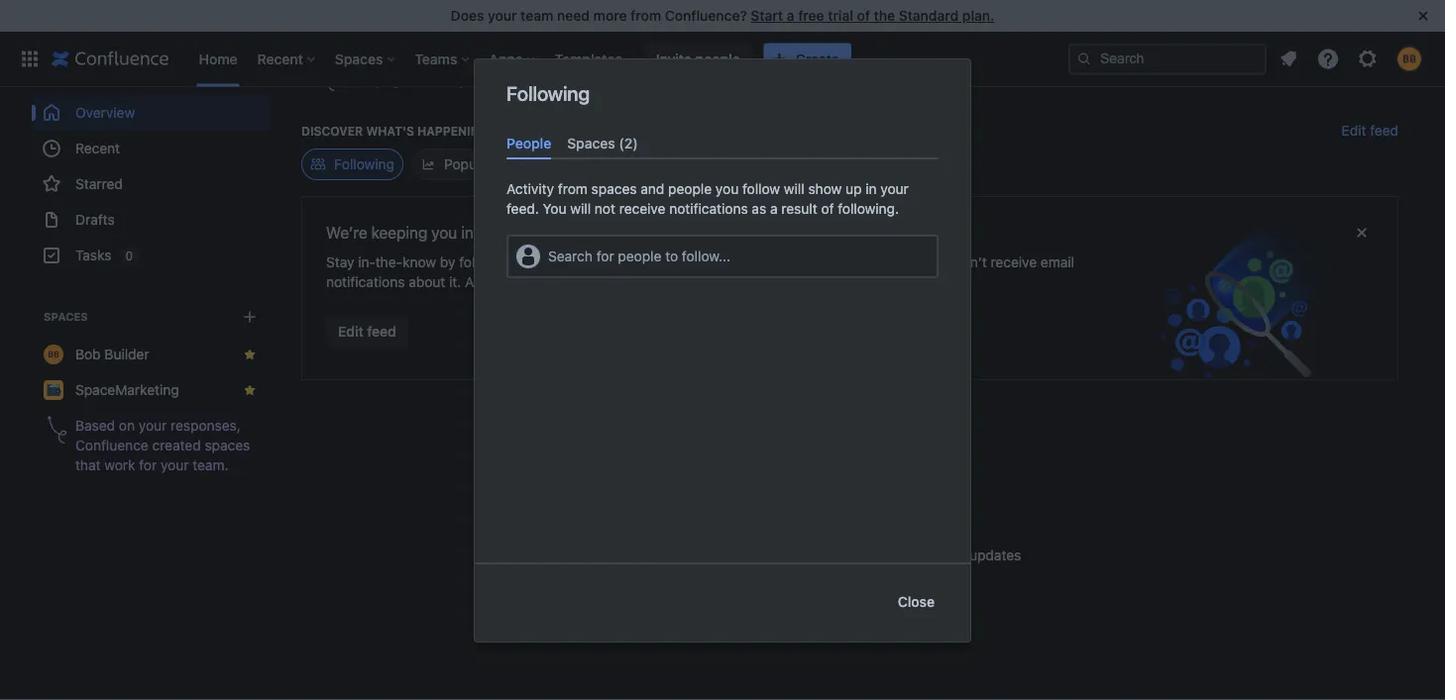 Task type: describe. For each thing, give the bounding box(es) containing it.
close message box image
[[1350, 221, 1374, 245]]

following dialog
[[475, 59, 970, 642]]

the-
[[375, 254, 403, 271]]

check back later or refine your feed for more updates
[[679, 548, 1021, 564]]

0 vertical spatial show
[[644, 72, 677, 88]]

start a free trial of the standard plan. link
[[751, 7, 995, 24]]

by
[[440, 254, 456, 271]]

builder
[[104, 346, 149, 363]]

people inside button
[[696, 51, 740, 67]]

about
[[409, 274, 445, 290]]

close
[[898, 594, 935, 611]]

invite people button
[[644, 43, 752, 75]]

in right lives
[[444, 72, 455, 88]]

happening
[[417, 124, 489, 138]]

refine
[[807, 548, 844, 564]]

edit,
[[532, 274, 560, 290]]

feed.
[[507, 201, 539, 217]]

you down invite people
[[681, 72, 704, 88]]

following.
[[838, 201, 899, 217]]

in-
[[358, 254, 375, 271]]

trial
[[828, 7, 853, 24]]

spaces (2)
[[567, 135, 638, 151]]

0 horizontal spatial edit feed button
[[326, 316, 408, 348]]

in up following
[[461, 224, 474, 242]]

your down search
[[564, 274, 592, 290]]

follow...
[[682, 249, 731, 265]]

won't
[[952, 254, 987, 271]]

email
[[1041, 254, 1075, 271]]

responses,
[[171, 418, 241, 434]]

your inside activity from spaces and people you follow will show up in your feed. you will not receive notifications as a result of following.
[[881, 181, 909, 197]]

created
[[152, 438, 201, 454]]

settings icon image
[[1356, 47, 1380, 71]]

announcements button
[[510, 149, 655, 180]]

plan.
[[962, 7, 995, 24]]

based
[[75, 418, 115, 434]]

will inside stay in-the-know by following people and spaces. their activity will show up in your feed, but you won't receive email notifications about it. add to, or edit, your feed anytime.
[[735, 254, 756, 271]]

you inside activity from spaces and people you follow will show up in your feed. you will not receive notifications as a result of following.
[[716, 181, 739, 197]]

back
[[723, 548, 754, 564]]

to,
[[494, 274, 511, 290]]

feed,
[[864, 254, 896, 271]]

spaces.
[[595, 254, 645, 271]]

drafts
[[75, 212, 115, 228]]

apps
[[489, 51, 523, 67]]

created
[[318, 25, 360, 38]]

start
[[751, 7, 783, 24]]

you inside stay in-the-know by following people and spaces. their activity will show up in your feed, but you won't receive email notifications about it. add to, or edit, your feed anytime.
[[925, 254, 948, 271]]

your left personal
[[459, 72, 487, 88]]

that
[[75, 457, 101, 474]]

spaces inside 'based on your responses, confluence created spaces that work for your team.'
[[205, 438, 250, 454]]

on
[[119, 418, 135, 434]]

team.
[[193, 457, 229, 474]]

global element
[[12, 31, 1069, 87]]

of inside activity from spaces and people you follow will show up in your feed. you will not receive notifications as a result of following.
[[821, 201, 834, 217]]

feed down settings icon
[[1370, 122, 1399, 139]]

2 vertical spatial for
[[912, 548, 929, 564]]

0 horizontal spatial spaces
[[44, 311, 88, 324]]

in inside activity from spaces and people you follow will show up in your feed. you will not receive notifications as a result of following.
[[866, 181, 877, 197]]

edit feed for edit feed button to the left
[[338, 324, 396, 340]]

0 vertical spatial a
[[787, 7, 795, 24]]

recent link
[[32, 131, 270, 167]]

starred link
[[32, 167, 270, 202]]

it.
[[449, 274, 461, 290]]

0 horizontal spatial the
[[478, 224, 501, 242]]

team
[[521, 7, 554, 24]]

following
[[459, 254, 517, 271]]

2 horizontal spatial the
[[874, 7, 895, 24]]

following button
[[301, 149, 403, 180]]

need
[[557, 7, 590, 24]]

people inside stay in-the-know by following people and spaces. their activity will show up in your feed, but you won't receive email notifications about it. add to, or edit, your feed anytime.
[[520, 254, 564, 271]]

search image
[[1077, 51, 1092, 67]]

as
[[752, 201, 766, 217]]

your left feed,
[[832, 254, 860, 271]]

1 vertical spatial the
[[708, 72, 729, 88]]

activity from spaces and people you follow will show up in your feed. you will not receive notifications as a result of following.
[[507, 181, 909, 217]]

following inside dialog
[[507, 81, 590, 105]]

discover
[[301, 124, 363, 138]]

loop
[[505, 224, 535, 242]]

for inside following dialog
[[596, 249, 614, 265]]

this page lives in your personal space and will show you the basics.
[[345, 72, 777, 88]]

but
[[900, 254, 921, 271]]

overview link
[[32, 95, 270, 131]]

later
[[758, 548, 786, 564]]

spaces inside "popup button"
[[335, 51, 383, 67]]

you
[[543, 201, 567, 217]]

ago
[[398, 25, 417, 38]]

you up 'by'
[[431, 224, 457, 242]]

page
[[376, 72, 408, 88]]

based on your responses, confluence created spaces that work for your team.
[[75, 418, 250, 474]]

unstar this space image
[[242, 383, 258, 399]]

spacemarketing link
[[32, 373, 270, 408]]

home link
[[193, 43, 243, 75]]

a inside activity from spaces and people you follow will show up in your feed. you will not receive notifications as a result of following.
[[770, 201, 778, 217]]

1 horizontal spatial edit feed button
[[1342, 121, 1399, 141]]

anytime.
[[628, 274, 682, 290]]

popular button
[[411, 149, 502, 180]]

to
[[665, 249, 678, 265]]

templates link
[[549, 43, 628, 75]]

drafts link
[[32, 202, 270, 238]]

0
[[125, 249, 133, 263]]

add
[[465, 274, 491, 290]]

receive inside activity from spaces and people you follow will show up in your feed. you will not receive notifications as a result of following.
[[619, 201, 666, 217]]

people
[[507, 135, 551, 151]]

tasks
[[75, 247, 111, 264]]

spacemarketing
[[75, 382, 179, 399]]

1 horizontal spatial or
[[790, 548, 803, 564]]

group containing overview
[[32, 95, 270, 274]]

edit feed for the rightmost edit feed button
[[1342, 122, 1399, 139]]

from inside activity from spaces and people you follow will show up in your feed. you will not receive notifications as a result of following.
[[558, 181, 588, 197]]

tab list inside following dialog
[[499, 127, 947, 160]]

1
[[363, 25, 368, 38]]

stay
[[326, 254, 354, 271]]

and inside activity from spaces and people you follow will show up in your feed. you will not receive notifications as a result of following.
[[641, 181, 665, 197]]

edit for edit feed button to the left
[[338, 324, 363, 340]]



Task type: vqa. For each thing, say whether or not it's contained in the screenshot.
P1- to the middle
no



Task type: locate. For each thing, give the bounding box(es) containing it.
1 horizontal spatial up
[[846, 181, 862, 197]]

2 horizontal spatial spaces
[[567, 135, 615, 151]]

of right result
[[821, 201, 834, 217]]

up up following.
[[846, 181, 862, 197]]

will down templates
[[619, 72, 640, 88]]

notifications inside stay in-the-know by following people and spaces. their activity will show up in your feed, but you won't receive email notifications about it. add to, or edit, your feed anytime.
[[326, 274, 405, 290]]

or right to,
[[515, 274, 528, 290]]

standard
[[899, 7, 959, 24]]

following inside button
[[334, 156, 395, 172]]

1 vertical spatial spaces
[[205, 438, 250, 454]]

and right search for people to follow... text box
[[568, 254, 591, 271]]

edit
[[1342, 122, 1366, 139], [338, 324, 363, 340]]

in up following.
[[866, 181, 877, 197]]

banner
[[0, 31, 1445, 87]]

edit for the rightmost edit feed button
[[1342, 122, 1366, 139]]

show up result
[[808, 181, 842, 197]]

create a space image
[[238, 305, 262, 329]]

1 vertical spatial of
[[821, 201, 834, 217]]

personal
[[491, 72, 546, 88]]

people up basics.
[[696, 51, 740, 67]]

overview
[[75, 105, 135, 121]]

0 horizontal spatial following
[[334, 156, 395, 172]]

notifications down in-
[[326, 274, 405, 290]]

tab list containing people
[[499, 127, 947, 160]]

up inside stay in-the-know by following people and spaces. their activity will show up in your feed, but you won't receive email notifications about it. add to, or edit, your feed anytime.
[[797, 254, 813, 271]]

your right refine at the bottom right of page
[[847, 548, 876, 564]]

1 horizontal spatial spaces
[[335, 51, 383, 67]]

not
[[595, 201, 616, 217]]

will right activity
[[735, 254, 756, 271]]

1 vertical spatial edit
[[338, 324, 363, 340]]

your
[[488, 7, 517, 24], [459, 72, 487, 88], [881, 181, 909, 197], [832, 254, 860, 271], [564, 274, 592, 290], [139, 418, 167, 434], [161, 457, 189, 474], [847, 548, 876, 564]]

more
[[593, 7, 627, 24], [933, 548, 966, 564]]

0 vertical spatial receive
[[619, 201, 666, 217]]

0 vertical spatial from
[[631, 7, 661, 24]]

0 vertical spatial edit
[[1342, 122, 1366, 139]]

close image
[[1412, 4, 1435, 28]]

people inside activity from spaces and people you follow will show up in your feed. you will not receive notifications as a result of following.
[[668, 181, 712, 197]]

bob builder
[[75, 346, 149, 363]]

notifications inside activity from spaces and people you follow will show up in your feed. you will not receive notifications as a result of following.
[[669, 201, 748, 217]]

1 vertical spatial or
[[790, 548, 803, 564]]

free
[[798, 7, 824, 24]]

edit feed button down settings icon
[[1342, 121, 1399, 141]]

people up the edit,
[[520, 254, 564, 271]]

0 horizontal spatial edit feed
[[338, 324, 396, 340]]

does your team need more from confluence? start a free trial of the standard plan.
[[451, 7, 995, 24]]

or inside stay in-the-know by following people and spaces. their activity will show up in your feed, but you won't receive email notifications about it. add to, or edit, your feed anytime.
[[515, 274, 528, 290]]

show down invite
[[644, 72, 677, 88]]

banner containing home
[[0, 31, 1445, 87]]

edit feed
[[1342, 122, 1399, 139], [338, 324, 396, 340]]

0 horizontal spatial for
[[139, 457, 157, 474]]

following
[[507, 81, 590, 105], [334, 156, 395, 172]]

of right trial
[[857, 7, 870, 24]]

bob
[[75, 346, 101, 363]]

spaces
[[591, 181, 637, 197], [205, 438, 250, 454]]

invite
[[656, 51, 692, 67]]

you right but
[[925, 254, 948, 271]]

confluence?
[[665, 7, 747, 24]]

know
[[403, 254, 436, 271]]

1 vertical spatial edit feed button
[[326, 316, 408, 348]]

for right work
[[139, 457, 157, 474]]

1 vertical spatial notifications
[[326, 274, 405, 290]]

Search field
[[1069, 43, 1267, 75]]

following down the what's
[[334, 156, 395, 172]]

following down apps popup button
[[507, 81, 590, 105]]

0 vertical spatial and
[[592, 72, 616, 88]]

1 vertical spatial more
[[933, 548, 966, 564]]

notifications
[[669, 201, 748, 217], [326, 274, 405, 290]]

0 horizontal spatial up
[[797, 254, 813, 271]]

feed up close
[[879, 548, 908, 564]]

stay in-the-know by following people and spaces. their activity will show up in your feed, but you won't receive email notifications about it. add to, or edit, your feed anytime.
[[326, 254, 1075, 290]]

1 vertical spatial for
[[139, 457, 157, 474]]

1 horizontal spatial spaces
[[591, 181, 637, 197]]

1 horizontal spatial show
[[759, 254, 793, 271]]

announcements
[[542, 156, 646, 172]]

group
[[32, 95, 270, 274]]

0 vertical spatial spaces
[[591, 181, 637, 197]]

0 vertical spatial the
[[874, 7, 895, 24]]

spaces up not
[[591, 181, 637, 197]]

0 horizontal spatial edit
[[338, 324, 363, 340]]

for right search
[[596, 249, 614, 265]]

0 vertical spatial following
[[507, 81, 590, 105]]

templates
[[555, 51, 622, 67]]

2 vertical spatial show
[[759, 254, 793, 271]]

does
[[451, 7, 484, 24]]

close button
[[886, 587, 947, 619]]

basics.
[[732, 72, 777, 88]]

(2)
[[619, 135, 638, 151]]

the down invite people
[[708, 72, 729, 88]]

feed down "the-" on the left top of page
[[367, 324, 396, 340]]

1 horizontal spatial edit feed
[[1342, 122, 1399, 139]]

0 horizontal spatial more
[[593, 7, 627, 24]]

1 vertical spatial receive
[[991, 254, 1037, 271]]

from up invite
[[631, 7, 661, 24]]

0 vertical spatial or
[[515, 274, 528, 290]]

spaces up "announcements"
[[567, 135, 615, 151]]

show inside stay in-the-know by following people and spaces. their activity will show up in your feed, but you won't receive email notifications about it. add to, or edit, your feed anytime.
[[759, 254, 793, 271]]

a right as in the right of the page
[[770, 201, 778, 217]]

lives
[[411, 72, 440, 88]]

bob builder link
[[32, 337, 270, 373]]

edit down stay
[[338, 324, 363, 340]]

spaces up bob at left
[[44, 311, 88, 324]]

check
[[679, 548, 719, 564]]

0 horizontal spatial or
[[515, 274, 528, 290]]

Search for people to follow... text field
[[548, 247, 552, 267]]

1 horizontal spatial notifications
[[669, 201, 748, 217]]

more left updates
[[933, 548, 966, 564]]

and for spaces.
[[568, 254, 591, 271]]

up inside activity from spaces and people you follow will show up in your feed. you will not receive notifications as a result of following.
[[846, 181, 862, 197]]

0 horizontal spatial from
[[558, 181, 588, 197]]

from down announcements button
[[558, 181, 588, 197]]

keeping
[[371, 224, 427, 242]]

0 vertical spatial for
[[596, 249, 614, 265]]

their
[[648, 254, 681, 271]]

people up follow...
[[668, 181, 712, 197]]

unstar this space image
[[242, 347, 258, 363]]

1 horizontal spatial for
[[596, 249, 614, 265]]

receive left "email"
[[991, 254, 1037, 271]]

spaces inside activity from spaces and people you follow will show up in your feed. you will not receive notifications as a result of following.
[[591, 181, 637, 197]]

0 vertical spatial of
[[857, 7, 870, 24]]

1 vertical spatial from
[[558, 181, 588, 197]]

receive right not
[[619, 201, 666, 217]]

a left free
[[787, 7, 795, 24]]

the right trial
[[874, 7, 895, 24]]

edit down settings icon
[[1342, 122, 1366, 139]]

we're
[[326, 224, 367, 242]]

1 horizontal spatial edit
[[1342, 122, 1366, 139]]

0 vertical spatial spaces
[[335, 51, 383, 67]]

in inside stay in-the-know by following people and spaces. their activity will show up in your feed, but you won't receive email notifications about it. add to, or edit, your feed anytime.
[[817, 254, 828, 271]]

show inside activity from spaces and people you follow will show up in your feed. you will not receive notifications as a result of following.
[[808, 181, 842, 197]]

or right later
[[790, 548, 803, 564]]

discover what's happening
[[301, 124, 489, 138]]

for
[[596, 249, 614, 265], [139, 457, 157, 474], [912, 548, 929, 564]]

1 vertical spatial following
[[334, 156, 395, 172]]

1 vertical spatial spaces
[[567, 135, 615, 151]]

a
[[787, 7, 795, 24], [770, 201, 778, 217]]

0 horizontal spatial spaces
[[205, 438, 250, 454]]

will left not
[[570, 201, 591, 217]]

show down as in the right of the page
[[759, 254, 793, 271]]

search
[[548, 249, 593, 265]]

1 vertical spatial and
[[641, 181, 665, 197]]

1 vertical spatial a
[[770, 201, 778, 217]]

will
[[619, 72, 640, 88], [784, 181, 805, 197], [570, 201, 591, 217], [735, 254, 756, 271]]

1 horizontal spatial following
[[507, 81, 590, 105]]

edit feed inside button
[[338, 324, 396, 340]]

recent
[[75, 140, 120, 157]]

1 vertical spatial show
[[808, 181, 842, 197]]

your left team
[[488, 7, 517, 24]]

2 horizontal spatial show
[[808, 181, 842, 197]]

for inside 'based on your responses, confluence created spaces that work for your team.'
[[139, 457, 157, 474]]

and inside stay in-the-know by following people and spaces. their activity will show up in your feed, but you won't receive email notifications about it. add to, or edit, your feed anytime.
[[568, 254, 591, 271]]

work
[[104, 457, 135, 474]]

1 horizontal spatial the
[[708, 72, 729, 88]]

apps button
[[483, 43, 543, 75]]

2 vertical spatial the
[[478, 224, 501, 242]]

created 1 hour ago
[[318, 25, 417, 38]]

result
[[781, 201, 818, 217]]

spaces up this
[[335, 51, 383, 67]]

2 vertical spatial and
[[568, 254, 591, 271]]

invite people
[[656, 51, 740, 67]]

for up close
[[912, 548, 929, 564]]

hour
[[371, 25, 395, 38]]

1 horizontal spatial receive
[[991, 254, 1037, 271]]

home
[[199, 51, 237, 67]]

tab list
[[499, 127, 947, 160]]

the up following
[[478, 224, 501, 242]]

your up following.
[[881, 181, 909, 197]]

your right "on"
[[139, 418, 167, 434]]

will up result
[[784, 181, 805, 197]]

space
[[550, 72, 588, 88]]

notifications up follow...
[[669, 201, 748, 217]]

spaces inside tab list
[[567, 135, 615, 151]]

0 vertical spatial notifications
[[669, 201, 748, 217]]

in left feed,
[[817, 254, 828, 271]]

this
[[345, 72, 372, 88]]

up down result
[[797, 254, 813, 271]]

more right the need
[[593, 7, 627, 24]]

0 vertical spatial up
[[846, 181, 862, 197]]

search for people to follow...
[[548, 249, 731, 265]]

spaces button
[[329, 43, 403, 75]]

and down "announcements"
[[641, 181, 665, 197]]

follow
[[743, 181, 780, 197]]

1 horizontal spatial of
[[857, 7, 870, 24]]

activity
[[507, 181, 554, 197]]

edit feed button down in-
[[326, 316, 408, 348]]

the
[[874, 7, 895, 24], [708, 72, 729, 88], [478, 224, 501, 242]]

and for will
[[592, 72, 616, 88]]

receive inside stay in-the-know by following people and spaces. their activity will show up in your feed, but you won't receive email notifications about it. add to, or edit, your feed anytime.
[[991, 254, 1037, 271]]

1 horizontal spatial a
[[787, 7, 795, 24]]

0 horizontal spatial a
[[770, 201, 778, 217]]

1 vertical spatial edit feed
[[338, 324, 396, 340]]

spaces
[[335, 51, 383, 67], [567, 135, 615, 151], [44, 311, 88, 324]]

we're keeping you in the loop
[[326, 224, 535, 242]]

2 horizontal spatial for
[[912, 548, 929, 564]]

confluence image
[[52, 47, 169, 71], [52, 47, 169, 71]]

from
[[631, 7, 661, 24], [558, 181, 588, 197]]

you
[[681, 72, 704, 88], [716, 181, 739, 197], [431, 224, 457, 242], [925, 254, 948, 271]]

1 horizontal spatial from
[[631, 7, 661, 24]]

up
[[846, 181, 862, 197], [797, 254, 813, 271]]

your down created
[[161, 457, 189, 474]]

0 horizontal spatial notifications
[[326, 274, 405, 290]]

0 horizontal spatial receive
[[619, 201, 666, 217]]

feed down 'spaces.' on the top of page
[[596, 274, 624, 290]]

0 vertical spatial more
[[593, 7, 627, 24]]

you left the follow
[[716, 181, 739, 197]]

people up anytime.
[[618, 249, 662, 265]]

1 vertical spatial up
[[797, 254, 813, 271]]

and down templates
[[592, 72, 616, 88]]

2 vertical spatial spaces
[[44, 311, 88, 324]]

0 horizontal spatial of
[[821, 201, 834, 217]]

0 horizontal spatial show
[[644, 72, 677, 88]]

updates
[[970, 548, 1021, 564]]

feed inside stay in-the-know by following people and spaces. their activity will show up in your feed, but you won't receive email notifications about it. add to, or edit, your feed anytime.
[[596, 274, 624, 290]]

edit feed down in-
[[338, 324, 396, 340]]

0 vertical spatial edit feed button
[[1342, 121, 1399, 141]]

1 horizontal spatial more
[[933, 548, 966, 564]]

receive
[[619, 201, 666, 217], [991, 254, 1037, 271]]

0 vertical spatial edit feed
[[1342, 122, 1399, 139]]

edit feed down settings icon
[[1342, 122, 1399, 139]]

spaces up team.
[[205, 438, 250, 454]]



